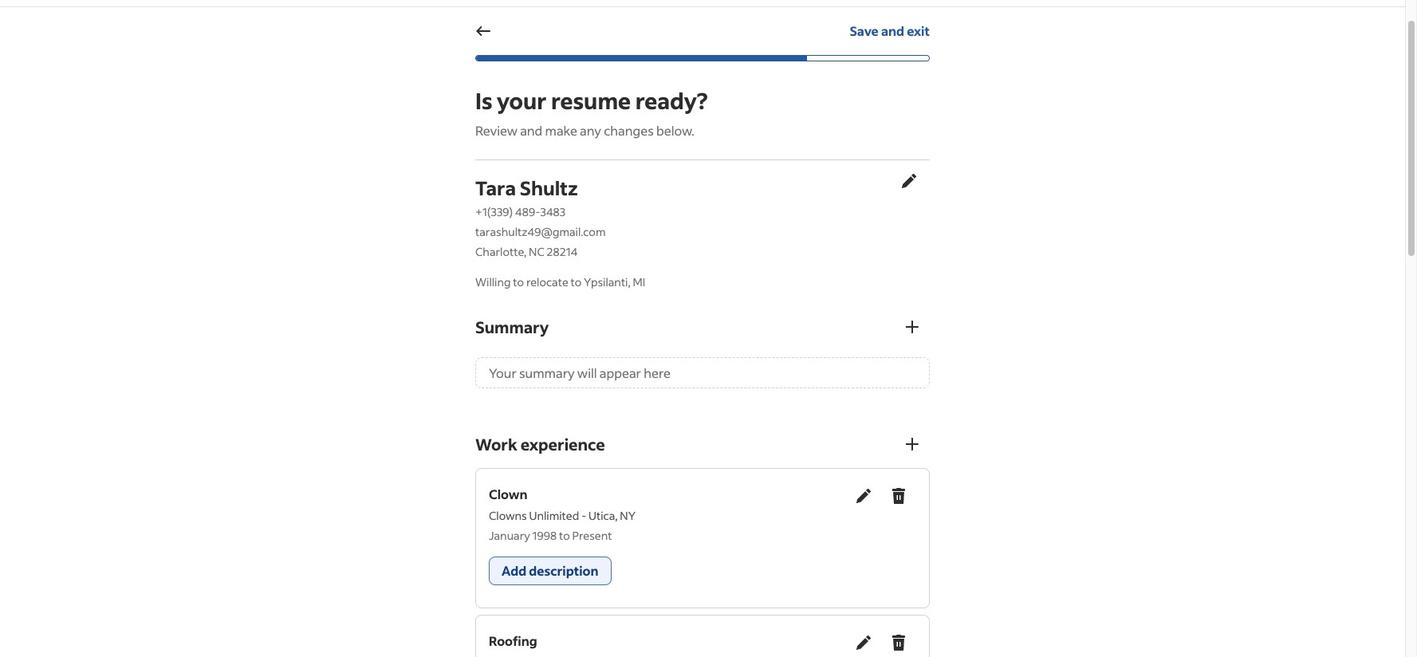 Task type: locate. For each thing, give the bounding box(es) containing it.
1998
[[533, 528, 557, 543]]

to right relocate
[[571, 274, 582, 290]]

will
[[577, 365, 597, 381]]

ready?
[[635, 86, 708, 115]]

and left 'make'
[[520, 122, 543, 139]]

and inside the is your resume ready? review and make any changes below.
[[520, 122, 543, 139]]

any
[[580, 122, 601, 139]]

roofing group
[[489, 625, 917, 657]]

resume
[[551, 86, 631, 115]]

to inside clown clowns unlimited - utica, ny january 1998 to present
[[559, 528, 570, 543]]

january
[[489, 528, 530, 543]]

1 horizontal spatial to
[[559, 528, 570, 543]]

to
[[513, 274, 524, 290], [571, 274, 582, 290], [559, 528, 570, 543]]

unlimited
[[529, 508, 579, 523]]

0 horizontal spatial and
[[520, 122, 543, 139]]

ypsilanti,
[[584, 274, 631, 290]]

progress progress bar
[[475, 55, 930, 61]]

clown group
[[489, 479, 917, 598]]

save
[[850, 22, 879, 39]]

is
[[475, 86, 493, 115]]

charlotte,
[[475, 244, 527, 259]]

and left exit
[[881, 22, 905, 39]]

1 vertical spatial and
[[520, 122, 543, 139]]

tarashultz49@gmail.com
[[475, 224, 606, 239]]

to right willing
[[513, 274, 524, 290]]

+1(339)
[[475, 204, 513, 219]]

review
[[475, 122, 518, 139]]

your summary will appear here
[[489, 365, 671, 381]]

and
[[881, 22, 905, 39], [520, 122, 543, 139]]

appear
[[600, 365, 641, 381]]

willing to relocate to ypsilanti, mi
[[475, 274, 646, 290]]

1 horizontal spatial and
[[881, 22, 905, 39]]

changes
[[604, 122, 654, 139]]

mi
[[633, 274, 646, 290]]

your
[[489, 365, 517, 381]]

work experience
[[475, 434, 605, 455]]

2 horizontal spatial to
[[571, 274, 582, 290]]

save and exit
[[850, 22, 930, 39]]

shultz
[[520, 175, 578, 200]]

0 vertical spatial and
[[881, 22, 905, 39]]

your
[[497, 86, 547, 115]]

to right the "1998"
[[559, 528, 570, 543]]

summary
[[519, 365, 575, 381]]

tara
[[475, 175, 516, 200]]

clowns
[[489, 508, 527, 523]]

present
[[572, 528, 612, 543]]



Task type: vqa. For each thing, say whether or not it's contained in the screenshot.
terms.
no



Task type: describe. For each thing, give the bounding box(es) containing it.
save and exit link
[[850, 14, 930, 49]]

roofing
[[489, 633, 537, 649]]

3483
[[540, 204, 566, 219]]

is your resume ready? review and make any changes below.
[[475, 86, 708, 139]]

summary
[[475, 317, 549, 337]]

ny
[[620, 508, 636, 523]]

0 horizontal spatial to
[[513, 274, 524, 290]]

tara shultz group
[[475, 164, 930, 297]]

utica,
[[589, 508, 618, 523]]

experience
[[521, 434, 605, 455]]

relocate
[[526, 274, 569, 290]]

clown
[[489, 486, 528, 503]]

willing
[[475, 274, 511, 290]]

make
[[545, 122, 577, 139]]

exit
[[907, 22, 930, 39]]

clown clowns unlimited - utica, ny january 1998 to present
[[489, 486, 636, 543]]

-
[[581, 508, 587, 523]]

work
[[475, 434, 517, 455]]

489-
[[515, 204, 540, 219]]

below.
[[656, 122, 695, 139]]

nc
[[529, 244, 545, 259]]

tara shultz +1(339) 489-3483 tarashultz49@gmail.com charlotte, nc 28214
[[475, 175, 606, 259]]

28214
[[547, 244, 578, 259]]

here
[[644, 365, 671, 381]]



